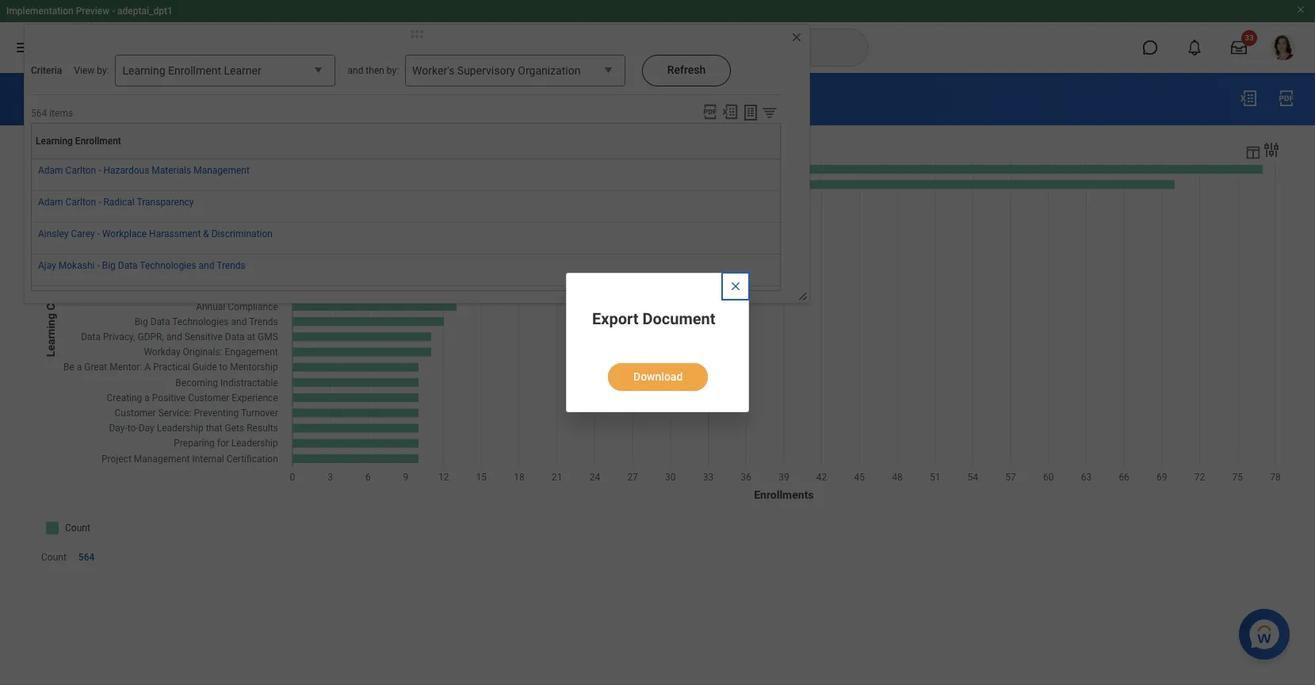 Task type: vqa. For each thing, say whether or not it's contained in the screenshot.
Adam Carlton - Hazardous Materials Management the Adam
yes



Task type: describe. For each thing, give the bounding box(es) containing it.
popular
[[72, 90, 127, 109]]

transparency
[[137, 197, 194, 208]]

customer
[[102, 292, 143, 303]]

&
[[203, 228, 209, 239]]

close image
[[729, 280, 742, 293]]

implementation preview -   adeptai_dpt1
[[6, 6, 173, 17]]

ajay mokashi - big data technologies and trends link
[[38, 257, 246, 271]]

mokashi for big
[[59, 260, 95, 271]]

adeptai_dpt1
[[117, 6, 173, 17]]

download
[[634, 370, 683, 383]]

view printable version (pdf) image
[[1277, 89, 1296, 108]]

service:
[[146, 292, 179, 303]]

success
[[218, 292, 254, 303]]

refresh
[[667, 63, 706, 76]]

learning inside main content
[[131, 90, 194, 109]]

inbox large image
[[1231, 40, 1247, 56]]

enrollment
[[75, 136, 121, 147]]

564 for 564
[[78, 552, 95, 563]]

view
[[74, 65, 95, 76]]

ajay for ajay mokashi - customer service: a key to success
[[38, 292, 56, 303]]

export to worksheets image
[[741, 103, 760, 122]]

adam for adam carlton - radical transparency
[[38, 197, 63, 208]]

adam carlton - radical transparency link
[[38, 193, 194, 208]]

most popular learning content
[[32, 90, 254, 109]]

items
[[49, 107, 73, 119]]

ajay for ajay mokashi - big data technologies and trends
[[38, 260, 56, 271]]

- for adeptai_dpt1
[[112, 6, 115, 17]]

radical
[[103, 197, 135, 208]]

564 items
[[31, 107, 73, 119]]

and then by:
[[348, 65, 399, 76]]

download button
[[608, 363, 708, 391]]

and inside ajay mokashi - big data technologies and trends link
[[199, 260, 214, 271]]

1 horizontal spatial and
[[348, 65, 363, 76]]

view printable version (pdf) image
[[702, 103, 719, 121]]

adam carlton - radical transparency
[[38, 197, 194, 208]]

carlton for radical
[[65, 197, 96, 208]]

technologies
[[140, 260, 196, 271]]

adam for adam carlton - hazardous materials management
[[38, 165, 63, 176]]

ainsley carey - workplace harassment & discrimination
[[38, 228, 273, 239]]

ainsley carey - workplace harassment & discrimination link
[[38, 225, 273, 239]]

refresh button
[[642, 55, 731, 86]]

workplace
[[102, 228, 147, 239]]

implementation preview -   adeptai_dpt1 banner
[[0, 0, 1315, 73]]

- for radical
[[98, 197, 101, 208]]

mokashi for customer
[[59, 292, 95, 303]]

move modal image
[[401, 25, 433, 44]]

close environment banner image
[[1296, 5, 1306, 14]]

564 button
[[78, 551, 97, 564]]

- for hazardous
[[98, 165, 101, 176]]

to
[[208, 292, 216, 303]]

1 by: from the left
[[97, 65, 109, 76]]

564 for 564 items
[[31, 107, 47, 119]]

carey
[[71, 228, 95, 239]]

- for workplace
[[97, 228, 100, 239]]

download region
[[592, 350, 724, 392]]



Task type: locate. For each thing, give the bounding box(es) containing it.
export
[[592, 309, 639, 328]]

export document dialog
[[566, 273, 749, 412]]

- left radical
[[98, 197, 101, 208]]

1 horizontal spatial 564
[[78, 552, 95, 563]]

- right preview
[[112, 6, 115, 17]]

ajay mokashi - customer service: a key to success
[[38, 292, 254, 303]]

by: right 'view'
[[97, 65, 109, 76]]

mokashi
[[59, 260, 95, 271], [59, 292, 95, 303]]

-
[[112, 6, 115, 17], [98, 165, 101, 176], [98, 197, 101, 208], [97, 228, 100, 239], [97, 260, 100, 271], [97, 292, 100, 303]]

564
[[31, 107, 47, 119], [78, 552, 95, 563]]

most
[[32, 90, 68, 109]]

2 ajay from the top
[[38, 292, 56, 303]]

- left hazardous
[[98, 165, 101, 176]]

export to excel image right view printable version (pdf) image
[[722, 103, 739, 121]]

0 vertical spatial 564
[[31, 107, 47, 119]]

0 horizontal spatial learning
[[36, 136, 73, 147]]

1 vertical spatial adam
[[38, 197, 63, 208]]

1 ajay from the top
[[38, 260, 56, 271]]

preview
[[76, 6, 110, 17]]

learning enrollment
[[36, 136, 121, 147]]

most popular learning content link
[[32, 90, 254, 109]]

0 vertical spatial adam
[[38, 165, 63, 176]]

2 adam from the top
[[38, 197, 63, 208]]

export to excel image inside 'most popular learning content' main content
[[1239, 89, 1258, 108]]

count
[[41, 552, 66, 563]]

adam carlton - hazardous materials management
[[38, 165, 250, 176]]

0 vertical spatial mokashi
[[59, 260, 95, 271]]

materials
[[152, 165, 191, 176]]

1 carlton from the top
[[65, 165, 96, 176]]

and left then
[[348, 65, 363, 76]]

adam up ainsley
[[38, 197, 63, 208]]

adam
[[38, 165, 63, 176], [38, 197, 63, 208]]

learning down 564 items
[[36, 136, 73, 147]]

- for big
[[97, 260, 100, 271]]

then
[[366, 65, 384, 76]]

data
[[118, 260, 138, 271]]

adam carlton - hazardous materials management link
[[38, 162, 250, 176]]

trends
[[217, 260, 246, 271]]

management
[[194, 165, 250, 176]]

1 horizontal spatial by:
[[387, 65, 399, 76]]

mokashi left the customer
[[59, 292, 95, 303]]

harassment
[[149, 228, 201, 239]]

by:
[[97, 65, 109, 76], [387, 65, 399, 76]]

0 horizontal spatial by:
[[97, 65, 109, 76]]

564 right count
[[78, 552, 95, 563]]

1 vertical spatial carlton
[[65, 197, 96, 208]]

0 horizontal spatial and
[[199, 260, 214, 271]]

0 vertical spatial and
[[348, 65, 363, 76]]

564 left items
[[31, 107, 47, 119]]

close image
[[791, 31, 803, 44]]

1 mokashi from the top
[[59, 260, 95, 271]]

0 horizontal spatial export to excel image
[[722, 103, 739, 121]]

and
[[348, 65, 363, 76], [199, 260, 214, 271]]

1 vertical spatial learning
[[36, 136, 73, 147]]

1 horizontal spatial learning
[[131, 90, 194, 109]]

view by:
[[74, 65, 109, 76]]

carlton for hazardous
[[65, 165, 96, 176]]

- left big
[[97, 260, 100, 271]]

key
[[190, 292, 205, 303]]

big
[[102, 260, 116, 271]]

document
[[643, 309, 716, 328]]

1 vertical spatial 564
[[78, 552, 95, 563]]

- right carey
[[97, 228, 100, 239]]

0 horizontal spatial 564
[[31, 107, 47, 119]]

ajay mokashi - big data technologies and trends
[[38, 260, 246, 271]]

carlton
[[65, 165, 96, 176], [65, 197, 96, 208]]

1 vertical spatial ajay
[[38, 292, 56, 303]]

hazardous
[[103, 165, 149, 176]]

0 vertical spatial carlton
[[65, 165, 96, 176]]

adam down learning enrollment
[[38, 165, 63, 176]]

most popular learning content main content
[[0, 73, 1315, 597]]

1 adam from the top
[[38, 165, 63, 176]]

carlton down learning enrollment
[[65, 165, 96, 176]]

ajay
[[38, 260, 56, 271], [38, 292, 56, 303]]

- inside banner
[[112, 6, 115, 17]]

0 vertical spatial ajay
[[38, 260, 56, 271]]

2 by: from the left
[[387, 65, 399, 76]]

ainsley
[[38, 228, 69, 239]]

criteria
[[31, 65, 62, 76]]

learning right popular
[[131, 90, 194, 109]]

resize modal image
[[798, 291, 810, 303]]

learning enrollment button
[[36, 136, 776, 147]]

0 vertical spatial learning
[[131, 90, 194, 109]]

a
[[181, 292, 188, 303]]

1 vertical spatial and
[[199, 260, 214, 271]]

export to excel image left view printable version (pdf) icon
[[1239, 89, 1258, 108]]

configure and view chart data image
[[1245, 143, 1262, 161]]

mokashi left big
[[59, 260, 95, 271]]

by: right then
[[387, 65, 399, 76]]

content
[[198, 90, 254, 109]]

notifications large image
[[1187, 40, 1203, 56]]

export document
[[592, 309, 716, 328]]

2 carlton from the top
[[65, 197, 96, 208]]

564 inside dropdown button
[[78, 552, 95, 563]]

ajay mokashi - customer service: a key to success link
[[38, 289, 254, 303]]

select to filter grid data image
[[761, 104, 779, 121]]

search image
[[463, 38, 482, 57]]

2 mokashi from the top
[[59, 292, 95, 303]]

and left "trends"
[[199, 260, 214, 271]]

learning
[[131, 90, 194, 109], [36, 136, 73, 147]]

1 horizontal spatial export to excel image
[[1239, 89, 1258, 108]]

discrimination
[[211, 228, 273, 239]]

toolbar
[[697, 103, 781, 123]]

export to excel image
[[1239, 89, 1258, 108], [722, 103, 739, 121]]

implementation
[[6, 6, 73, 17]]

profile logan mcneil element
[[1261, 30, 1306, 65]]

- left the customer
[[97, 292, 100, 303]]

- for customer
[[97, 292, 100, 303]]

1 vertical spatial mokashi
[[59, 292, 95, 303]]

carlton up carey
[[65, 197, 96, 208]]



